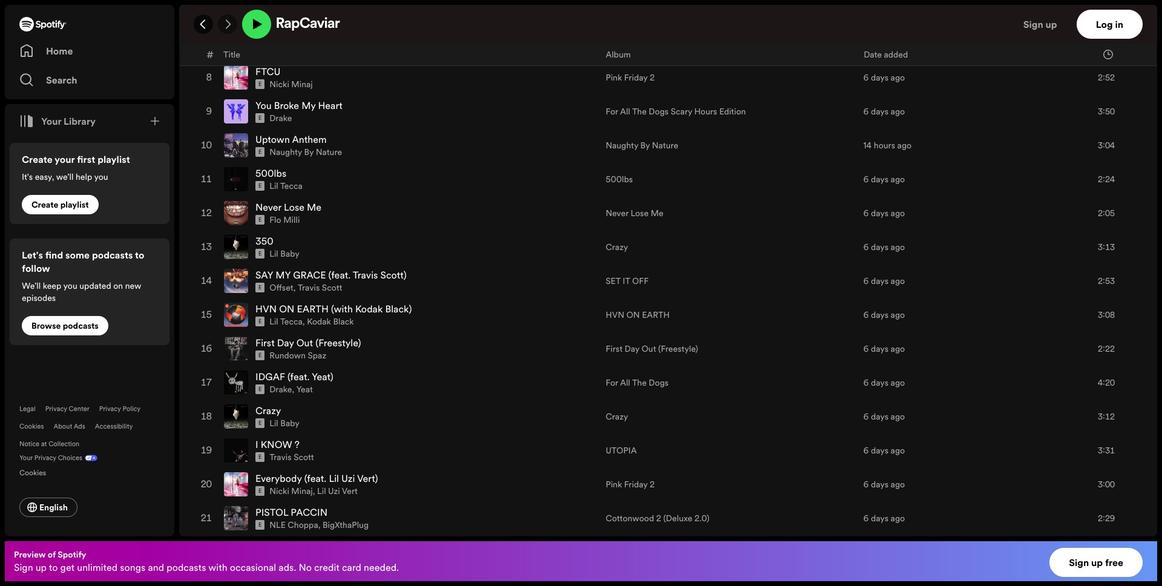 Task type: describe. For each thing, give the bounding box(es) containing it.
create your first playlist it's easy, we'll help you
[[22, 153, 130, 183]]

my
[[276, 268, 291, 282]]

english
[[39, 502, 68, 514]]

lil tecca , kodak black
[[270, 316, 354, 328]]

bigxthaplug inside the 'pistol paccin' cell
[[323, 519, 369, 531]]

2:52
[[1099, 72, 1116, 84]]

find
[[45, 248, 63, 262]]

spotify
[[58, 549, 86, 561]]

offset , travis scott
[[270, 282, 343, 294]]

scott)
[[381, 268, 407, 282]]

tecca for lil tecca
[[280, 180, 303, 192]]

travis scott
[[270, 451, 314, 463]]

ago for pistol paccin
[[891, 513, 906, 525]]

1 vertical spatial podcasts
[[63, 320, 99, 332]]

ago for never lose me
[[891, 207, 906, 219]]

explicit element for ftcu
[[256, 79, 265, 89]]

6 days ago for pistol paccin
[[864, 513, 906, 525]]

black)
[[385, 302, 412, 316]]

never for never lose me e
[[256, 201, 282, 214]]

we'll
[[22, 280, 41, 292]]

crazy for crazy
[[606, 411, 629, 423]]

2 cookies link from the top
[[19, 465, 56, 479]]

1 cookies link from the top
[[19, 422, 44, 431]]

bigxthaplug link for nle
[[323, 519, 369, 531]]

know
[[261, 438, 292, 451]]

privacy center
[[45, 405, 89, 414]]

, for paccin
[[318, 519, 321, 531]]

nature inside uptown anthem cell
[[316, 146, 342, 158]]

# row
[[194, 44, 1143, 65]]

mmhmm e
[[256, 31, 295, 54]]

kodak black link
[[307, 316, 354, 328]]

unlimited
[[77, 561, 118, 574]]

6 days ago for say my grace (feat. travis scott)
[[864, 275, 906, 287]]

go forward image
[[223, 19, 233, 29]]

never for never lose me
[[606, 207, 629, 219]]

for all the dogs link
[[606, 377, 669, 389]]

#
[[207, 48, 214, 61]]

1 days from the top
[[872, 4, 889, 16]]

kodak inside the hvn on earth (with kodak black) e
[[355, 302, 383, 316]]

1 horizontal spatial by
[[641, 139, 650, 152]]

500lbs for 500lbs
[[606, 173, 633, 185]]

sign up free
[[1070, 556, 1124, 569]]

privacy down at
[[34, 454, 56, 463]]

ago for idgaf (feat. yeat)
[[891, 377, 906, 389]]

naughty inside uptown anthem cell
[[270, 146, 302, 158]]

pink for ftcu
[[606, 72, 623, 84]]

, inside say my grace (feat. travis scott) cell
[[294, 282, 296, 294]]

, inside idgaf (feat. yeat) cell
[[292, 384, 295, 396]]

lottery pick
[[606, 4, 652, 16]]

5 cell from the left
[[1060, 536, 1133, 569]]

occasional
[[230, 561, 276, 574]]

in
[[1116, 18, 1124, 31]]

6 days ago for you broke my heart
[[864, 106, 906, 118]]

podcasts inside let's find some podcasts to follow we'll keep you updated on new episodes
[[92, 248, 133, 262]]

for all the dogs scary hours edition link
[[606, 106, 746, 118]]

ago for first day out (freestyle)
[[891, 343, 906, 355]]

never lose me cell
[[224, 197, 596, 230]]

on for hvn on earth
[[627, 309, 640, 321]]

e inside idgaf (feat. yeat) e
[[259, 386, 262, 393]]

vert)
[[357, 472, 378, 485]]

first day out (freestyle) cell
[[224, 333, 596, 365]]

grace
[[293, 268, 326, 282]]

e inside 350 e
[[259, 250, 262, 258]]

days for 500lbs
[[872, 173, 889, 185]]

sign up free button
[[1050, 548, 1144, 577]]

1 horizontal spatial never lose me link
[[606, 207, 664, 219]]

browse
[[31, 320, 61, 332]]

0 horizontal spatial kodak
[[307, 316, 331, 328]]

nicki for nicki minaj
[[270, 78, 289, 90]]

never lose me
[[606, 207, 664, 219]]

all for you broke my heart
[[621, 106, 631, 118]]

let's
[[22, 248, 43, 262]]

explicit element for idgaf
[[256, 385, 265, 394]]

6 days ago for ftcu
[[864, 72, 906, 84]]

set
[[606, 275, 621, 287]]

first for first day out (freestyle)
[[606, 343, 623, 355]]

days for everybody (feat. lil uzi vert)
[[872, 479, 889, 491]]

bigxthaplug inside mmhmm cell
[[270, 44, 316, 56]]

days for i know ?
[[872, 445, 889, 457]]

(deluxe
[[664, 513, 693, 525]]

1 nicki minaj link from the top
[[270, 78, 313, 90]]

by inside uptown anthem cell
[[304, 146, 314, 158]]

2 vertical spatial 2
[[657, 513, 662, 525]]

3:00
[[1099, 479, 1116, 491]]

e inside never lose me e
[[259, 216, 262, 224]]

go back image
[[199, 19, 208, 29]]

yeat
[[297, 384, 313, 396]]

mmhmm for mmhmm
[[606, 38, 641, 50]]

everybody (feat. lil uzi vert) e
[[256, 472, 378, 495]]

1 6 days ago from the top
[[864, 4, 906, 16]]

flo milli link
[[270, 214, 300, 226]]

0 horizontal spatial uzi
[[328, 485, 340, 497]]

scott inside cell
[[322, 282, 343, 294]]

crazy link for crazy
[[606, 411, 629, 423]]

2:29
[[1099, 513, 1116, 525]]

explicit element for first
[[256, 351, 265, 361]]

lil tecca link inside the 500lbs cell
[[270, 180, 303, 192]]

hvn on earth (with kodak black) cell
[[224, 299, 596, 331]]

idgaf (feat. yeat) cell
[[224, 367, 596, 399]]

lil inside crazy cell
[[270, 417, 278, 430]]

3:31
[[1099, 445, 1116, 457]]

day for first day out (freestyle)
[[625, 343, 640, 355]]

you broke my heart cell
[[224, 95, 596, 128]]

lil up paccin
[[317, 485, 326, 497]]

drake for drake , yeat
[[270, 384, 292, 396]]

your library
[[41, 114, 96, 128]]

lil baby for 350
[[270, 248, 300, 260]]

mmhmm link inside cell
[[256, 31, 295, 44]]

crazy inside cell
[[256, 404, 281, 417]]

ads.
[[279, 561, 296, 574]]

ago for mmhmm
[[891, 38, 906, 50]]

lose for never lose me e
[[284, 201, 305, 214]]

earth for hvn on earth
[[642, 309, 670, 321]]

first
[[77, 153, 95, 166]]

3:12
[[1099, 411, 1116, 423]]

naughty by nature link inside uptown anthem cell
[[270, 146, 342, 158]]

hvn for hvn on earth (with kodak black) e
[[256, 302, 277, 316]]

easy,
[[35, 171, 54, 183]]

e inside mmhmm e
[[259, 47, 262, 54]]

notice at collection
[[19, 440, 79, 449]]

me for never lose me
[[651, 207, 664, 219]]

main element
[[5, 5, 174, 537]]

california consumer privacy act (ccpa) opt-out icon image
[[82, 454, 98, 465]]

broke
[[274, 99, 299, 112]]

yeat link
[[297, 384, 313, 396]]

friday for everybody (feat. lil uzi vert)
[[625, 479, 648, 491]]

hours
[[695, 106, 718, 118]]

lil inside 350 cell
[[270, 248, 278, 260]]

search
[[46, 73, 77, 87]]

say my grace (feat. travis scott) link
[[256, 268, 407, 282]]

explicit element for everybody
[[256, 487, 265, 496]]

first day out (freestyle) e
[[256, 336, 361, 359]]

nicki minaj , lil uzi vert
[[270, 485, 358, 497]]

and
[[148, 561, 164, 574]]

310babii link
[[270, 10, 302, 23]]

vert
[[342, 485, 358, 497]]

e inside first day out (freestyle) e
[[259, 352, 262, 359]]

lil uzi vert link
[[317, 485, 358, 497]]

explicit element for 500lbs
[[256, 181, 265, 191]]

6 for 500lbs
[[864, 173, 869, 185]]

you for some
[[63, 280, 77, 292]]

hvn on earth (with kodak black) link
[[256, 302, 412, 316]]

pistol paccin cell
[[224, 502, 596, 535]]

2:24
[[1099, 173, 1116, 185]]

lil baby for crazy
[[270, 417, 300, 430]]

2 drake link from the top
[[270, 384, 292, 396]]

0 horizontal spatial first day out (freestyle) link
[[256, 336, 361, 350]]

1 horizontal spatial travis
[[298, 282, 320, 294]]

lil baby link for crazy
[[270, 417, 300, 430]]

6 for say my grace (feat. travis scott)
[[864, 275, 869, 287]]

all for idgaf (feat. yeat)
[[621, 377, 631, 389]]

tecca for lil tecca , kodak black
[[280, 316, 303, 328]]

get
[[60, 561, 75, 574]]

set it off
[[606, 275, 649, 287]]

sign up button
[[1019, 10, 1077, 39]]

log
[[1097, 18, 1114, 31]]

home link
[[19, 39, 160, 63]]

collection
[[49, 440, 79, 449]]

days for crazy
[[872, 411, 889, 423]]

500lbs e
[[256, 167, 287, 190]]

follow
[[22, 262, 50, 275]]

e inside 310babii cell
[[259, 13, 262, 20]]

explicit element for 350
[[256, 249, 265, 259]]

310babii
[[270, 10, 302, 23]]

ago for 350
[[891, 241, 906, 253]]

lil inside the 500lbs cell
[[270, 180, 278, 192]]

6 days ago for i know ?
[[864, 445, 906, 457]]

1 horizontal spatial 500lbs link
[[606, 173, 633, 185]]

e inside 'ftcu e'
[[259, 81, 262, 88]]

(with
[[331, 302, 353, 316]]

you broke my heart e
[[256, 99, 343, 122]]

notice
[[19, 440, 39, 449]]

it's
[[22, 171, 33, 183]]

6 for ftcu
[[864, 72, 869, 84]]

baby for crazy
[[281, 417, 300, 430]]

hvn on earth
[[606, 309, 670, 321]]

log in
[[1097, 18, 1124, 31]]

e inside i know ? e
[[259, 454, 262, 461]]

rapcaviar
[[276, 17, 340, 31]]

350 e
[[256, 235, 274, 258]]

6 for crazy
[[864, 411, 869, 423]]

days for first day out (freestyle)
[[872, 343, 889, 355]]

say
[[256, 268, 273, 282]]

pink friday 2 link for ftcu
[[606, 72, 655, 84]]

ago for crazy
[[891, 411, 906, 423]]

to inside preview of spotify sign up to get unlimited songs and podcasts with occasional ads. no credit card needed.
[[49, 561, 58, 574]]

explicit element for mmhmm
[[256, 46, 265, 55]]

search link
[[19, 68, 160, 92]]

travis scott link for ?
[[270, 451, 314, 463]]

i know ? cell
[[224, 434, 596, 467]]

pistol paccin e
[[256, 506, 328, 529]]

my
[[302, 99, 316, 112]]

sign inside preview of spotify sign up to get unlimited songs and podcasts with occasional ads. no credit card needed.
[[14, 561, 33, 574]]

first day out (freestyle)
[[606, 343, 699, 355]]

scary
[[671, 106, 693, 118]]

say my grace (feat. travis scott) cell
[[224, 265, 596, 298]]

about ads
[[54, 422, 85, 431]]

1 horizontal spatial naughty by nature
[[606, 139, 679, 152]]

explicit element for you
[[256, 113, 265, 123]]

explicit element for i
[[256, 453, 265, 462]]

ftcu cell
[[224, 61, 596, 94]]

dogs for you broke my heart
[[649, 106, 669, 118]]

date added
[[864, 48, 909, 60]]

e inside the hvn on earth (with kodak black) e
[[259, 318, 262, 325]]

cookies for 1st the cookies link from the top
[[19, 422, 44, 431]]

e inside 500lbs e
[[259, 182, 262, 190]]

milli
[[284, 214, 300, 226]]

1 horizontal spatial first day out (freestyle) link
[[606, 343, 699, 355]]

lottery pick link
[[606, 4, 652, 16]]

ago for uptown anthem
[[898, 139, 912, 152]]

policy
[[123, 405, 141, 414]]

500lbs cell
[[224, 163, 596, 196]]

podcasts inside preview of spotify sign up to get unlimited songs and podcasts with occasional ads. no credit card needed.
[[167, 561, 206, 574]]

days for mmhmm
[[872, 38, 889, 50]]

ago for hvn on earth (with kodak black)
[[891, 309, 906, 321]]

it
[[623, 275, 631, 287]]



Task type: locate. For each thing, give the bounding box(es) containing it.
11 6 from the top
[[864, 377, 869, 389]]

9 6 from the top
[[864, 309, 869, 321]]

added
[[885, 48, 909, 60]]

0 vertical spatial dogs
[[649, 106, 669, 118]]

(feat. inside the everybody (feat. lil uzi vert) e
[[305, 472, 327, 485]]

scott up the hvn on earth (with kodak black) link in the left bottom of the page
[[322, 282, 343, 294]]

7 6 days ago from the top
[[864, 241, 906, 253]]

your down notice
[[19, 454, 33, 463]]

hvn inside the hvn on earth (with kodak black) e
[[256, 302, 277, 316]]

playlist inside the create your first playlist it's easy, we'll help you
[[98, 153, 130, 166]]

heart
[[318, 99, 343, 112]]

6 days ago for mmhmm
[[864, 38, 906, 50]]

lose for never lose me
[[631, 207, 649, 219]]

1 vertical spatial travis scott link
[[270, 451, 314, 463]]

2 tecca from the top
[[280, 316, 303, 328]]

6 for first day out (freestyle)
[[864, 343, 869, 355]]

0 horizontal spatial lose
[[284, 201, 305, 214]]

first for first day out (freestyle) e
[[256, 336, 275, 350]]

create down easy,
[[31, 199, 58, 211]]

0 vertical spatial all
[[621, 106, 631, 118]]

lil up my
[[270, 248, 278, 260]]

2 all from the top
[[621, 377, 631, 389]]

no
[[299, 561, 312, 574]]

never lose me e
[[256, 201, 322, 224]]

9 6 days ago from the top
[[864, 309, 906, 321]]

1 vertical spatial your
[[19, 454, 33, 463]]

up inside preview of spotify sign up to get unlimited songs and podcasts with occasional ads. no credit card needed.
[[36, 561, 47, 574]]

1 nicki from the top
[[270, 78, 289, 90]]

sign for sign up
[[1024, 18, 1044, 31]]

?
[[295, 438, 300, 451]]

up for sign up
[[1046, 18, 1058, 31]]

6 6 days ago from the top
[[864, 207, 906, 219]]

cookies down your privacy choices button
[[19, 468, 46, 478]]

bigxthaplug link down 'vert'
[[323, 519, 369, 531]]

1 vertical spatial lil baby
[[270, 417, 300, 430]]

first
[[256, 336, 275, 350], [606, 343, 623, 355]]

explicit element for say
[[256, 283, 265, 293]]

0 horizontal spatial scott
[[294, 451, 314, 463]]

playlist inside "create playlist" button
[[60, 199, 89, 211]]

500lbs up never lose me
[[606, 173, 633, 185]]

0 vertical spatial the
[[633, 106, 647, 118]]

350
[[256, 235, 274, 248]]

sign for sign up free
[[1070, 556, 1090, 569]]

12 explicit element from the top
[[256, 385, 265, 394]]

needed.
[[364, 561, 399, 574]]

travis left ?
[[270, 451, 292, 463]]

11 e from the top
[[259, 352, 262, 359]]

2 nicki from the top
[[270, 485, 289, 497]]

crazy link up set
[[606, 241, 629, 253]]

13 days from the top
[[872, 445, 889, 457]]

0 vertical spatial lil tecca link
[[270, 180, 303, 192]]

0 vertical spatial for
[[606, 106, 619, 118]]

english button
[[19, 498, 77, 517]]

pink down album
[[606, 72, 623, 84]]

pink friday 2 link down album
[[606, 72, 655, 84]]

6 days ago for first day out (freestyle)
[[864, 343, 906, 355]]

e inside pistol paccin e
[[259, 522, 262, 529]]

mmhmm
[[256, 31, 295, 44], [606, 38, 641, 50]]

e inside uptown anthem e
[[259, 149, 262, 156]]

10 e from the top
[[259, 318, 262, 325]]

0 vertical spatial you
[[94, 171, 108, 183]]

card
[[342, 561, 362, 574]]

0 vertical spatial travis scott link
[[298, 282, 343, 294]]

0 vertical spatial (feat.
[[329, 268, 351, 282]]

naughty by nature inside uptown anthem cell
[[270, 146, 342, 158]]

6 days ago for idgaf (feat. yeat)
[[864, 377, 906, 389]]

crazy for 350
[[606, 241, 629, 253]]

10 6 from the top
[[864, 343, 869, 355]]

minaj up the you broke my heart link
[[292, 78, 313, 90]]

15 6 days ago from the top
[[864, 513, 906, 525]]

15 e from the top
[[259, 488, 262, 495]]

0 vertical spatial pink friday 2
[[606, 72, 655, 84]]

playlist
[[98, 153, 130, 166], [60, 199, 89, 211]]

1 horizontal spatial nature
[[653, 139, 679, 152]]

create playlist
[[31, 199, 89, 211]]

nicki minaj link up broke
[[270, 78, 313, 90]]

travis scott link inside i know ? cell
[[270, 451, 314, 463]]

all down first day out (freestyle)
[[621, 377, 631, 389]]

drake up 'uptown'
[[270, 112, 292, 124]]

choppa
[[288, 519, 318, 531]]

baby up ?
[[281, 417, 300, 430]]

title
[[224, 48, 240, 60]]

4 6 days ago from the top
[[864, 106, 906, 118]]

day for first day out (freestyle) e
[[277, 336, 294, 350]]

6 for pistol paccin
[[864, 513, 869, 525]]

sign inside top bar and user menu element
[[1024, 18, 1044, 31]]

1 e from the top
[[259, 13, 262, 20]]

16 e from the top
[[259, 522, 262, 529]]

crazy link inside crazy cell
[[256, 404, 281, 417]]

1 vertical spatial drake link
[[270, 384, 292, 396]]

the for you broke my heart
[[633, 106, 647, 118]]

9 explicit element from the top
[[256, 283, 265, 293]]

0 vertical spatial create
[[22, 153, 53, 166]]

1 vertical spatial pink friday 2 link
[[606, 479, 655, 491]]

crazy
[[606, 241, 629, 253], [256, 404, 281, 417], [606, 411, 629, 423]]

you right keep
[[63, 280, 77, 292]]

updated
[[80, 280, 111, 292]]

1 horizontal spatial mmhmm
[[606, 38, 641, 50]]

4 days from the top
[[872, 106, 889, 118]]

travis right offset
[[298, 282, 320, 294]]

lil inside the everybody (feat. lil uzi vert) e
[[329, 472, 339, 485]]

never
[[256, 201, 282, 214], [606, 207, 629, 219]]

1 all from the top
[[621, 106, 631, 118]]

8 explicit element from the top
[[256, 249, 265, 259]]

cell
[[205, 536, 214, 569], [224, 536, 596, 569], [606, 536, 854, 569], [864, 536, 1050, 569], [1060, 536, 1133, 569]]

uptown
[[256, 133, 290, 146]]

6 for hvn on earth (with kodak black)
[[864, 309, 869, 321]]

explicit element inside the 'pistol paccin' cell
[[256, 520, 265, 530]]

0 horizontal spatial naughty by nature link
[[270, 146, 342, 158]]

minaj up paccin
[[292, 485, 313, 497]]

paccin
[[291, 506, 328, 519]]

13 explicit element from the top
[[256, 419, 265, 428]]

6 days ago for crazy
[[864, 411, 906, 423]]

0 vertical spatial tecca
[[280, 180, 303, 192]]

explicit element inside everybody (feat. lil uzi vert) cell
[[256, 487, 265, 496]]

11 explicit element from the top
[[256, 351, 265, 361]]

mmhmm down "310babii"
[[256, 31, 295, 44]]

lil up never lose me e on the top of page
[[270, 180, 278, 192]]

privacy up "about"
[[45, 405, 67, 414]]

travis scott link
[[298, 282, 343, 294], [270, 451, 314, 463]]

at
[[41, 440, 47, 449]]

friday up "cottonwood"
[[625, 479, 648, 491]]

out inside first day out (freestyle) e
[[297, 336, 313, 350]]

2 baby from the top
[[281, 417, 300, 430]]

create inside button
[[31, 199, 58, 211]]

e inside the everybody (feat. lil uzi vert) e
[[259, 488, 262, 495]]

1 vertical spatial (feat.
[[288, 370, 310, 384]]

0 horizontal spatial 500lbs link
[[256, 167, 287, 180]]

9 e from the top
[[259, 284, 262, 291]]

up inside top bar and user menu element
[[1046, 18, 1058, 31]]

1 drake link from the top
[[270, 112, 292, 124]]

your for your privacy choices
[[19, 454, 33, 463]]

drake
[[270, 112, 292, 124], [270, 384, 292, 396]]

2 dogs from the top
[[649, 377, 669, 389]]

tecca up first day out (freestyle) e
[[280, 316, 303, 328]]

earth down offset , travis scott
[[297, 302, 329, 316]]

2 for ftcu
[[650, 72, 655, 84]]

, inside the 'pistol paccin' cell
[[318, 519, 321, 531]]

(feat. for lil
[[305, 472, 327, 485]]

1 horizontal spatial bigxthaplug
[[323, 519, 369, 531]]

3:04
[[1099, 139, 1116, 152]]

privacy for privacy policy
[[99, 405, 121, 414]]

1 horizontal spatial you
[[94, 171, 108, 183]]

utopia link
[[606, 445, 637, 457]]

naughty by nature up lil tecca
[[270, 146, 342, 158]]

2 6 days ago from the top
[[864, 38, 906, 50]]

2:22
[[1099, 343, 1116, 355]]

3 e from the top
[[259, 81, 262, 88]]

the down first day out (freestyle)
[[633, 377, 647, 389]]

0 horizontal spatial nature
[[316, 146, 342, 158]]

explicit element for pistol
[[256, 520, 265, 530]]

create up easy,
[[22, 153, 53, 166]]

310babii cell
[[224, 0, 596, 26]]

0 vertical spatial lil baby link
[[270, 248, 300, 260]]

podcasts right browse
[[63, 320, 99, 332]]

1 horizontal spatial earth
[[642, 309, 670, 321]]

explicit element inside hvn on earth (with kodak black) cell
[[256, 317, 265, 327]]

350 cell
[[224, 231, 596, 264]]

lil baby
[[270, 248, 300, 260], [270, 417, 300, 430]]

out for first day out (freestyle)
[[642, 343, 657, 355]]

1 horizontal spatial your
[[41, 114, 61, 128]]

,
[[294, 282, 296, 294], [303, 316, 305, 328], [292, 384, 295, 396], [313, 485, 315, 497], [318, 519, 321, 531]]

ago for everybody (feat. lil uzi vert)
[[891, 479, 906, 491]]

uptown anthem cell
[[224, 129, 596, 162]]

1 the from the top
[[633, 106, 647, 118]]

minaj for nicki minaj , lil uzi vert
[[292, 485, 313, 497]]

14 6 days ago from the top
[[864, 479, 906, 491]]

hvn down "offset" link
[[256, 302, 277, 316]]

e inside say my grace (feat. travis scott) e
[[259, 284, 262, 291]]

baby up my
[[281, 248, 300, 260]]

everybody
[[256, 472, 302, 485]]

your library button
[[15, 109, 101, 133]]

day down lil tecca , kodak black
[[277, 336, 294, 350]]

mmhmm cell
[[224, 27, 596, 60]]

13 6 days ago from the top
[[864, 445, 906, 457]]

explicit element inside the first day out (freestyle) cell
[[256, 351, 265, 361]]

explicit element inside i know ? cell
[[256, 453, 265, 462]]

first inside first day out (freestyle) e
[[256, 336, 275, 350]]

2 6 from the top
[[864, 38, 869, 50]]

0 horizontal spatial sign
[[14, 561, 33, 574]]

1 vertical spatial pink
[[606, 479, 623, 491]]

explicit element inside you broke my heart cell
[[256, 113, 265, 123]]

accessibility
[[95, 422, 133, 431]]

nicki for nicki minaj , lil uzi vert
[[270, 485, 289, 497]]

travis inside i know ? cell
[[270, 451, 292, 463]]

earth up first day out (freestyle)
[[642, 309, 670, 321]]

lil inside hvn on earth (with kodak black) cell
[[270, 316, 278, 328]]

1 minaj from the top
[[292, 78, 313, 90]]

nicki inside everybody (feat. lil uzi vert) cell
[[270, 485, 289, 497]]

5 days from the top
[[872, 173, 889, 185]]

scott inside i know ? cell
[[294, 451, 314, 463]]

drake inside idgaf (feat. yeat) cell
[[270, 384, 292, 396]]

on down set it off link
[[627, 309, 640, 321]]

, for on
[[303, 316, 305, 328]]

14
[[864, 139, 872, 152]]

2 days from the top
[[872, 38, 889, 50]]

friday for ftcu
[[625, 72, 648, 84]]

you inside the create your first playlist it's easy, we'll help you
[[94, 171, 108, 183]]

2:05
[[1099, 207, 1116, 219]]

0 horizontal spatial to
[[49, 561, 58, 574]]

1 horizontal spatial naughty
[[606, 139, 639, 152]]

bigxthaplug link for mmhmm
[[270, 44, 316, 56]]

duration element
[[1104, 49, 1114, 59]]

explicit element inside uptown anthem cell
[[256, 147, 265, 157]]

you
[[94, 171, 108, 183], [63, 280, 77, 292]]

with
[[208, 561, 228, 574]]

first up for all the dogs link
[[606, 343, 623, 355]]

me inside never lose me e
[[307, 201, 322, 214]]

cottonwood
[[606, 513, 655, 525]]

1 vertical spatial 2
[[650, 479, 655, 491]]

2 minaj from the top
[[292, 485, 313, 497]]

1 horizontal spatial naughty by nature link
[[606, 139, 679, 152]]

2
[[650, 72, 655, 84], [650, 479, 655, 491], [657, 513, 662, 525]]

lil left 'vert'
[[329, 472, 339, 485]]

top bar and user menu element
[[179, 5, 1158, 44]]

travis inside say my grace (feat. travis scott) e
[[353, 268, 378, 282]]

2 pink from the top
[[606, 479, 623, 491]]

500lbs for 500lbs e
[[256, 167, 287, 180]]

350 link
[[256, 235, 274, 248]]

kodak right the (with
[[355, 302, 383, 316]]

drake left yeat
[[270, 384, 292, 396]]

about ads link
[[54, 422, 85, 431]]

you right help
[[94, 171, 108, 183]]

1 horizontal spatial mmhmm link
[[606, 38, 641, 50]]

1 for from the top
[[606, 106, 619, 118]]

5 e from the top
[[259, 149, 262, 156]]

first up idgaf
[[256, 336, 275, 350]]

1 horizontal spatial out
[[642, 343, 657, 355]]

day up for all the dogs link
[[625, 343, 640, 355]]

1 vertical spatial friday
[[625, 479, 648, 491]]

pink friday 2 for ftcu
[[606, 72, 655, 84]]

0 horizontal spatial bigxthaplug link
[[270, 44, 316, 56]]

6 for everybody (feat. lil uzi vert)
[[864, 479, 869, 491]]

lose inside never lose me e
[[284, 201, 305, 214]]

never inside never lose me e
[[256, 201, 282, 214]]

cookies for second the cookies link from the top
[[19, 468, 46, 478]]

crazy cell
[[224, 400, 596, 433]]

6 for idgaf (feat. yeat)
[[864, 377, 869, 389]]

500lbs inside cell
[[256, 167, 287, 180]]

mmhmm for mmhmm e
[[256, 31, 295, 44]]

2 the from the top
[[633, 377, 647, 389]]

2 nicki minaj link from the top
[[270, 485, 313, 497]]

minaj for nicki minaj
[[292, 78, 313, 90]]

tecca inside the 500lbs cell
[[280, 180, 303, 192]]

explicit element inside ftcu cell
[[256, 79, 265, 89]]

1 horizontal spatial up
[[1046, 18, 1058, 31]]

6
[[864, 4, 869, 16], [864, 38, 869, 50], [864, 72, 869, 84], [864, 106, 869, 118], [864, 173, 869, 185], [864, 207, 869, 219], [864, 241, 869, 253], [864, 275, 869, 287], [864, 309, 869, 321], [864, 343, 869, 355], [864, 377, 869, 389], [864, 411, 869, 423], [864, 445, 869, 457], [864, 479, 869, 491], [864, 513, 869, 525]]

for for you broke my heart
[[606, 106, 619, 118]]

day
[[277, 336, 294, 350], [625, 343, 640, 355]]

0 horizontal spatial never lose me link
[[256, 201, 322, 214]]

pink friday 2 down album
[[606, 72, 655, 84]]

1 6 from the top
[[864, 4, 869, 16]]

explicit element inside 310babii cell
[[256, 12, 265, 21]]

pink friday 2 for everybody (feat. lil uzi vert)
[[606, 479, 655, 491]]

explicit element
[[256, 12, 265, 21], [256, 46, 265, 55], [256, 79, 265, 89], [256, 113, 265, 123], [256, 147, 265, 157], [256, 181, 265, 191], [256, 215, 265, 225], [256, 249, 265, 259], [256, 283, 265, 293], [256, 317, 265, 327], [256, 351, 265, 361], [256, 385, 265, 394], [256, 419, 265, 428], [256, 453, 265, 462], [256, 487, 265, 496], [256, 520, 265, 530]]

duration image
[[1104, 49, 1114, 59]]

tecca up never lose me e on the top of page
[[280, 180, 303, 192]]

minaj inside everybody (feat. lil uzi vert) cell
[[292, 485, 313, 497]]

3 6 days ago from the top
[[864, 72, 906, 84]]

bigxthaplug link
[[270, 44, 316, 56], [323, 519, 369, 531]]

7 e from the top
[[259, 216, 262, 224]]

friday down album
[[625, 72, 648, 84]]

0 vertical spatial friday
[[625, 72, 648, 84]]

pink friday 2 up "cottonwood"
[[606, 479, 655, 491]]

1 horizontal spatial bigxthaplug link
[[323, 519, 369, 531]]

bigxthaplug down 'vert'
[[323, 519, 369, 531]]

2 e from the top
[[259, 47, 262, 54]]

explicit element inside crazy cell
[[256, 419, 265, 428]]

explicit element for hvn
[[256, 317, 265, 327]]

tecca inside hvn on earth (with kodak black) cell
[[280, 316, 303, 328]]

1 explicit element from the top
[[256, 12, 265, 21]]

11 days from the top
[[872, 377, 889, 389]]

7 6 from the top
[[864, 241, 869, 253]]

2 cell from the left
[[224, 536, 596, 569]]

0 horizontal spatial day
[[277, 336, 294, 350]]

the for idgaf (feat. yeat)
[[633, 377, 647, 389]]

1 dogs from the top
[[649, 106, 669, 118]]

1 horizontal spatial on
[[627, 309, 640, 321]]

6 for never lose me
[[864, 207, 869, 219]]

0 horizontal spatial by
[[304, 146, 314, 158]]

2 explicit element from the top
[[256, 46, 265, 55]]

crazy up set
[[606, 241, 629, 253]]

0 vertical spatial podcasts
[[92, 248, 133, 262]]

days for you broke my heart
[[872, 106, 889, 118]]

1 vertical spatial bigxthaplug link
[[323, 519, 369, 531]]

1 drake from the top
[[270, 112, 292, 124]]

baby inside crazy cell
[[281, 417, 300, 430]]

5 6 from the top
[[864, 173, 869, 185]]

on down "offset" link
[[279, 302, 295, 316]]

ago for say my grace (feat. travis scott)
[[891, 275, 906, 287]]

about
[[54, 422, 72, 431]]

, inside hvn on earth (with kodak black) cell
[[303, 316, 305, 328]]

explicit element inside 350 cell
[[256, 249, 265, 259]]

by down for all the dogs scary hours edition link
[[641, 139, 650, 152]]

all
[[621, 106, 631, 118], [621, 377, 631, 389]]

1 cookies from the top
[[19, 422, 44, 431]]

podcasts
[[92, 248, 133, 262], [63, 320, 99, 332], [167, 561, 206, 574]]

, inside everybody (feat. lil uzi vert) cell
[[313, 485, 315, 497]]

14 6 from the top
[[864, 479, 869, 491]]

6 days ago for 500lbs
[[864, 173, 906, 185]]

0 horizontal spatial naughty
[[270, 146, 302, 158]]

4 cell from the left
[[864, 536, 1050, 569]]

dogs for idgaf (feat. yeat)
[[649, 377, 669, 389]]

2 for everybody (feat. lil uzi vert)
[[650, 479, 655, 491]]

14 hours ago
[[864, 139, 912, 152]]

nicki up pistol in the left of the page
[[270, 485, 289, 497]]

dogs down first day out (freestyle)
[[649, 377, 669, 389]]

lil tecca link up rundown
[[270, 316, 303, 328]]

(freestyle) inside first day out (freestyle) e
[[316, 336, 361, 350]]

0 vertical spatial nicki
[[270, 78, 289, 90]]

3:08
[[1099, 309, 1116, 321]]

11 6 days ago from the top
[[864, 377, 906, 389]]

1 vertical spatial bigxthaplug
[[323, 519, 369, 531]]

lil tecca link
[[270, 180, 303, 192], [270, 316, 303, 328]]

days for never lose me
[[872, 207, 889, 219]]

nicki inside ftcu cell
[[270, 78, 289, 90]]

1 vertical spatial pink friday 2
[[606, 479, 655, 491]]

cookies up notice
[[19, 422, 44, 431]]

podcasts up on
[[92, 248, 133, 262]]

1 vertical spatial you
[[63, 280, 77, 292]]

6 for mmhmm
[[864, 38, 869, 50]]

0 horizontal spatial naughty by nature
[[270, 146, 342, 158]]

0 horizontal spatial you
[[63, 280, 77, 292]]

lil baby link for 350
[[270, 248, 300, 260]]

2 pink friday 2 link from the top
[[606, 479, 655, 491]]

ago for i know ?
[[891, 445, 906, 457]]

nicki minaj link up pistol paccin link
[[270, 485, 313, 497]]

kodak left black
[[307, 316, 331, 328]]

you inside let's find some podcasts to follow we'll keep you updated on new episodes
[[63, 280, 77, 292]]

1 lil baby from the top
[[270, 248, 300, 260]]

1 cell from the left
[[205, 536, 214, 569]]

1 vertical spatial create
[[31, 199, 58, 211]]

travis scott link inside say my grace (feat. travis scott) cell
[[298, 282, 343, 294]]

6 e from the top
[[259, 182, 262, 190]]

12 6 from the top
[[864, 411, 869, 423]]

offset
[[270, 282, 294, 294]]

to left get
[[49, 561, 58, 574]]

explicit element inside mmhmm cell
[[256, 46, 265, 55]]

6 for i know ?
[[864, 445, 869, 457]]

3 6 from the top
[[864, 72, 869, 84]]

(feat. inside say my grace (feat. travis scott) e
[[329, 268, 351, 282]]

choices
[[58, 454, 82, 463]]

explicit element for crazy
[[256, 419, 265, 428]]

sign
[[1024, 18, 1044, 31], [1070, 556, 1090, 569], [14, 561, 33, 574]]

12 e from the top
[[259, 386, 262, 393]]

1 vertical spatial cookies
[[19, 468, 46, 478]]

7 explicit element from the top
[[256, 215, 265, 225]]

pink
[[606, 72, 623, 84], [606, 479, 623, 491]]

ago for 500lbs
[[891, 173, 906, 185]]

uzi inside the everybody (feat. lil uzi vert) e
[[342, 472, 355, 485]]

travis left scott)
[[353, 268, 378, 282]]

uzi left "vert)" on the bottom left of the page
[[342, 472, 355, 485]]

lil baby link up my
[[270, 248, 300, 260]]

kodak
[[355, 302, 383, 316], [307, 316, 331, 328]]

crazy up the utopia link at the bottom right of the page
[[606, 411, 629, 423]]

cookies link down 'your privacy choices'
[[19, 465, 56, 479]]

(freestyle) for first day out (freestyle) e
[[316, 336, 361, 350]]

lil tecca link up never lose me e on the top of page
[[270, 180, 303, 192]]

500lbs down 'uptown'
[[256, 167, 287, 180]]

6 explicit element from the top
[[256, 181, 265, 191]]

drake for drake
[[270, 112, 292, 124]]

6 for 350
[[864, 241, 869, 253]]

bigxthaplug link inside mmhmm cell
[[270, 44, 316, 56]]

minaj inside ftcu cell
[[292, 78, 313, 90]]

explicit element inside say my grace (feat. travis scott) cell
[[256, 283, 265, 293]]

days for 350
[[872, 241, 889, 253]]

0 horizontal spatial up
[[36, 561, 47, 574]]

hours
[[875, 139, 896, 152]]

15 6 from the top
[[864, 513, 869, 525]]

1 horizontal spatial day
[[625, 343, 640, 355]]

7 days from the top
[[872, 241, 889, 253]]

3 explicit element from the top
[[256, 79, 265, 89]]

to up new at the top
[[135, 248, 145, 262]]

2 up cottonwood 2 (deluxe 2.0)
[[650, 479, 655, 491]]

3 cell from the left
[[606, 536, 854, 569]]

mmhmm link down "310babii"
[[256, 31, 295, 44]]

day inside first day out (freestyle) e
[[277, 336, 294, 350]]

for
[[606, 106, 619, 118], [606, 377, 619, 389]]

accessibility link
[[95, 422, 133, 431]]

nle
[[270, 519, 286, 531]]

bigxthaplug link down 'rapcaviar' at top
[[270, 44, 316, 56]]

13 6 from the top
[[864, 445, 869, 457]]

your for your library
[[41, 114, 61, 128]]

days for hvn on earth (with kodak black)
[[872, 309, 889, 321]]

1:59
[[1099, 38, 1116, 50]]

6 days ago for never lose me
[[864, 207, 906, 219]]

up left 'log'
[[1046, 18, 1058, 31]]

of
[[48, 549, 56, 561]]

days for say my grace (feat. travis scott)
[[872, 275, 889, 287]]

1 horizontal spatial lose
[[631, 207, 649, 219]]

days for idgaf (feat. yeat)
[[872, 377, 889, 389]]

12 6 days ago from the top
[[864, 411, 906, 423]]

1 baby from the top
[[281, 248, 300, 260]]

1 lil baby link from the top
[[270, 248, 300, 260]]

naughty by nature link down for all the dogs scary hours edition link
[[606, 139, 679, 152]]

sign up
[[1024, 18, 1058, 31]]

first day out (freestyle) link down lil tecca , kodak black
[[256, 336, 361, 350]]

drake inside you broke my heart cell
[[270, 112, 292, 124]]

2 horizontal spatial up
[[1092, 556, 1104, 569]]

2 cookies from the top
[[19, 468, 46, 478]]

spotify image
[[19, 17, 67, 31]]

1 horizontal spatial 500lbs
[[606, 173, 633, 185]]

naughty by nature link up lil tecca
[[270, 146, 342, 158]]

hvn down set
[[606, 309, 625, 321]]

1 vertical spatial baby
[[281, 417, 300, 430]]

everybody (feat. lil uzi vert) cell
[[224, 468, 596, 501]]

lil down "offset" link
[[270, 316, 278, 328]]

2 lil baby link from the top
[[270, 417, 300, 430]]

0 horizontal spatial earth
[[297, 302, 329, 316]]

to inside let's find some podcasts to follow we'll keep you updated on new episodes
[[135, 248, 145, 262]]

library
[[64, 114, 96, 128]]

travis scott link for travis
[[298, 282, 343, 294]]

0 horizontal spatial on
[[279, 302, 295, 316]]

0 vertical spatial baby
[[281, 248, 300, 260]]

nature down heart
[[316, 146, 342, 158]]

privacy up accessibility
[[99, 405, 121, 414]]

0 vertical spatial bigxthaplug link
[[270, 44, 316, 56]]

drake link left yeat
[[270, 384, 292, 396]]

nle choppa link
[[270, 519, 318, 531]]

1 tecca from the top
[[280, 180, 303, 192]]

2 down # row
[[650, 72, 655, 84]]

lil baby up my
[[270, 248, 300, 260]]

lil baby link inside crazy cell
[[270, 417, 300, 430]]

0 vertical spatial pink friday 2 link
[[606, 72, 655, 84]]

nature
[[653, 139, 679, 152], [316, 146, 342, 158]]

(freestyle) down 'hvn on earth' link at the bottom of the page
[[659, 343, 699, 355]]

on
[[113, 280, 123, 292]]

0 vertical spatial playlist
[[98, 153, 130, 166]]

you broke my heart link
[[256, 99, 343, 112]]

create inside the create your first playlist it's easy, we'll help you
[[22, 153, 53, 166]]

edition
[[720, 106, 746, 118]]

10 6 days ago from the top
[[864, 343, 906, 355]]

nature down for all the dogs scary hours edition link
[[653, 139, 679, 152]]

idgaf
[[256, 370, 285, 384]]

6 days ago for everybody (feat. lil uzi vert)
[[864, 479, 906, 491]]

6 days from the top
[[872, 207, 889, 219]]

e inside crazy e
[[259, 420, 262, 427]]

naughty
[[606, 139, 639, 152], [270, 146, 302, 158]]

1 horizontal spatial kodak
[[355, 302, 383, 316]]

playlist down help
[[60, 199, 89, 211]]

by right 'uptown'
[[304, 146, 314, 158]]

0 vertical spatial to
[[135, 248, 145, 262]]

e
[[259, 13, 262, 20], [259, 47, 262, 54], [259, 81, 262, 88], [259, 115, 262, 122], [259, 149, 262, 156], [259, 182, 262, 190], [259, 216, 262, 224], [259, 250, 262, 258], [259, 284, 262, 291], [259, 318, 262, 325], [259, 352, 262, 359], [259, 386, 262, 393], [259, 420, 262, 427], [259, 454, 262, 461], [259, 488, 262, 495], [259, 522, 262, 529]]

lil up know
[[270, 417, 278, 430]]

10 explicit element from the top
[[256, 317, 265, 327]]

never lose me link inside cell
[[256, 201, 322, 214]]

3 days from the top
[[872, 72, 889, 84]]

1 vertical spatial cookies link
[[19, 465, 56, 479]]

dogs left scary
[[649, 106, 669, 118]]

1 pink from the top
[[606, 72, 623, 84]]

0 vertical spatial cookies link
[[19, 422, 44, 431]]

0 horizontal spatial mmhmm link
[[256, 31, 295, 44]]

your inside "button"
[[41, 114, 61, 128]]

(freestyle) for first day out (freestyle)
[[659, 343, 699, 355]]

flo milli
[[270, 214, 300, 226]]

10 days from the top
[[872, 343, 889, 355]]

1 horizontal spatial never
[[606, 207, 629, 219]]

mmhmm inside mmhmm cell
[[256, 31, 295, 44]]

episodes
[[22, 292, 56, 304]]

5 6 days ago from the top
[[864, 173, 906, 185]]

drake link
[[270, 112, 292, 124], [270, 384, 292, 396]]

2 left the (deluxe
[[657, 513, 662, 525]]

0 horizontal spatial your
[[19, 454, 33, 463]]

lil baby inside crazy cell
[[270, 417, 300, 430]]

e inside you broke my heart e
[[259, 115, 262, 122]]

up left of on the bottom left of the page
[[36, 561, 47, 574]]

rundown spaz
[[270, 350, 327, 362]]

0 vertical spatial scott
[[322, 282, 343, 294]]

log in button
[[1077, 10, 1144, 39]]

naughty by nature down for all the dogs scary hours edition link
[[606, 139, 679, 152]]

the left scary
[[633, 106, 647, 118]]

for down first day out (freestyle)
[[606, 377, 619, 389]]

# column header
[[207, 44, 214, 65]]

baby inside 350 cell
[[281, 248, 300, 260]]

explicit element inside idgaf (feat. yeat) cell
[[256, 385, 265, 394]]

crazy link down drake , yeat
[[256, 404, 281, 417]]

your privacy choices button
[[19, 454, 82, 463]]

500lbs link inside cell
[[256, 167, 287, 180]]

playlist right first
[[98, 153, 130, 166]]

uzi left 'vert'
[[328, 485, 340, 497]]

pink for everybody (feat. lil uzi vert)
[[606, 479, 623, 491]]

0 vertical spatial 2
[[650, 72, 655, 84]]

explicit element for never
[[256, 215, 265, 225]]

scott up everybody (feat. lil uzi vert) link
[[294, 451, 314, 463]]

for down album
[[606, 106, 619, 118]]

1 horizontal spatial playlist
[[98, 153, 130, 166]]

up
[[1046, 18, 1058, 31], [1092, 556, 1104, 569], [36, 561, 47, 574]]

on inside the hvn on earth (with kodak black) e
[[279, 302, 295, 316]]

1 horizontal spatial to
[[135, 248, 145, 262]]

2 pink friday 2 from the top
[[606, 479, 655, 491]]

home
[[46, 44, 73, 58]]

pink friday 2 link for everybody (feat. lil uzi vert)
[[606, 479, 655, 491]]

6 days ago for hvn on earth (with kodak black)
[[864, 309, 906, 321]]

0 horizontal spatial playlist
[[60, 199, 89, 211]]

14 days from the top
[[872, 479, 889, 491]]

2 for from the top
[[606, 377, 619, 389]]

idgaf (feat. yeat) link
[[256, 370, 334, 384]]

2 vertical spatial (feat.
[[305, 472, 327, 485]]

1 horizontal spatial scott
[[322, 282, 343, 294]]

14 e from the top
[[259, 454, 262, 461]]

uzi
[[342, 472, 355, 485], [328, 485, 340, 497]]

explicit element inside the 500lbs cell
[[256, 181, 265, 191]]

0 horizontal spatial mmhmm
[[256, 31, 295, 44]]

1 pink friday 2 link from the top
[[606, 72, 655, 84]]

0 vertical spatial pink
[[606, 72, 623, 84]]

for for idgaf (feat. yeat)
[[606, 377, 619, 389]]

13 e from the top
[[259, 420, 262, 427]]

me for never lose me e
[[307, 201, 322, 214]]

9 days from the top
[[872, 309, 889, 321]]

crazy link up the utopia link at the bottom right of the page
[[606, 411, 629, 423]]

explicit element inside never lose me cell
[[256, 215, 265, 225]]

0 vertical spatial nicki minaj link
[[270, 78, 313, 90]]

1 vertical spatial nicki minaj link
[[270, 485, 313, 497]]

5 explicit element from the top
[[256, 147, 265, 157]]

1 horizontal spatial (freestyle)
[[659, 343, 699, 355]]

all left scary
[[621, 106, 631, 118]]

your left library
[[41, 114, 61, 128]]

0 horizontal spatial 500lbs
[[256, 167, 287, 180]]

500lbs link
[[256, 167, 287, 180], [606, 173, 633, 185]]

2 lil tecca link from the top
[[270, 316, 303, 328]]

earth inside the hvn on earth (with kodak black) e
[[297, 302, 329, 316]]

1 horizontal spatial hvn
[[606, 309, 625, 321]]

ago for ftcu
[[891, 72, 906, 84]]



Task type: vqa. For each thing, say whether or not it's contained in the screenshot.
Choose photo popup button
no



